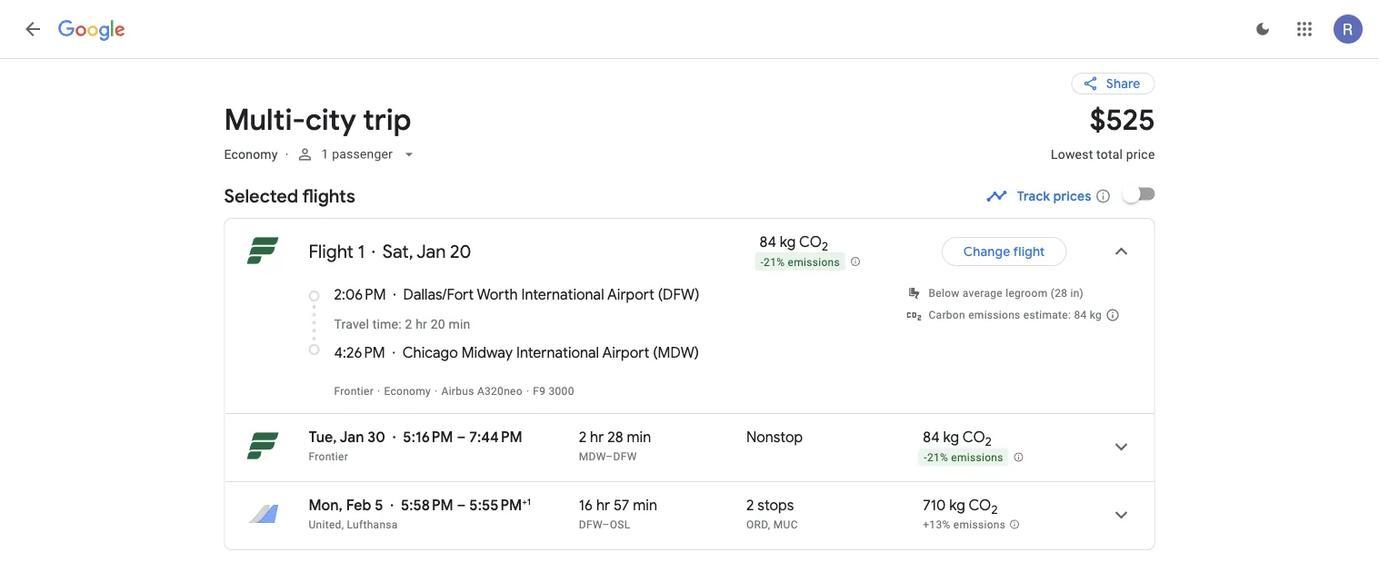 Task type: describe. For each thing, give the bounding box(es) containing it.
hr for 16
[[596, 497, 610, 516]]

economy inside list
[[384, 386, 431, 398]]

ord
[[746, 519, 768, 532]]

nonstop
[[746, 429, 803, 448]]

flight details. flight on monday, february 5. leaves dallas/fort worth international airport at 5:58 pm on monday, february 5 and arrives at oslo airport at 5:55 pm on tuesday, february 6. image
[[1100, 494, 1143, 538]]

2 inside 2 stops ord , muc
[[746, 497, 754, 516]]

below
[[929, 287, 960, 300]]

1 vertical spatial 84
[[1074, 309, 1087, 322]]

0 horizontal spatial 84 kg co 2
[[760, 233, 828, 254]]

a320neo
[[477, 386, 523, 398]]

dallas/fort worth international airport (dfw)
[[403, 286, 700, 305]]

0 vertical spatial -
[[761, 256, 764, 269]]

change
[[964, 244, 1010, 260]]

(mdw)
[[653, 344, 699, 363]]

0 horizontal spatial -21% emissions
[[761, 256, 840, 269]]

flight
[[1013, 244, 1045, 260]]

0 vertical spatial co
[[799, 233, 822, 252]]

lowest
[[1051, 147, 1093, 162]]

total duration 16 hr 57 min. element
[[579, 497, 746, 518]]

airport for (dfw)
[[607, 286, 655, 305]]

– right 5:16 pm
[[457, 429, 466, 448]]

prices
[[1054, 188, 1092, 205]]

$525 lowest total price
[[1051, 101, 1155, 162]]

flights
[[302, 185, 355, 208]]

1 horizontal spatial -21% emissions
[[924, 452, 1004, 465]]

selected flights
[[224, 185, 355, 208]]

total
[[1097, 147, 1123, 162]]

flight
[[309, 240, 354, 263]]

5
[[375, 497, 383, 516]]

f9 3000
[[533, 386, 574, 398]]

710
[[923, 497, 946, 516]]

carbon emissions estimate: 84 kg
[[929, 309, 1102, 322]]

5:58 pm
[[401, 497, 454, 516]]

change flight
[[964, 244, 1045, 260]]

flight 1
[[309, 240, 365, 263]]

Departure time: 2:06 PM. text field
[[334, 286, 386, 305]]

united, lufthansa
[[309, 519, 398, 532]]

list containing flight 1
[[225, 219, 1154, 550]]

57
[[614, 497, 630, 516]]

(28
[[1051, 287, 1068, 300]]

total duration 2 hr 28 min. element
[[579, 429, 746, 450]]

co for 2 hr 28 min
[[963, 429, 985, 448]]

flight on tuesday, january 30. leaves chicago midway international airport at 5:16 pm on tuesday, january 30 and arrives at dallas/fort worth international airport at 7:44 pm on tuesday, january 30. element
[[309, 429, 523, 448]]

co for 16 hr 57 min
[[969, 497, 991, 516]]

– inside 2 hr 28 min mdw – dfw
[[606, 451, 613, 464]]

1 passenger button
[[289, 133, 426, 176]]

carbon emissions estimate: 84 kilograms element
[[929, 309, 1102, 322]]

track prices
[[1017, 188, 1092, 205]]

selected
[[224, 185, 298, 208]]

international for worth
[[521, 286, 604, 305]]

multi-
[[224, 101, 305, 139]]

share button
[[1072, 73, 1155, 95]]

loading results progress bar
[[0, 58, 1379, 62]]

7:44 pm
[[469, 429, 523, 448]]

jan for sat,
[[416, 240, 446, 263]]

+13% emissions
[[923, 519, 1006, 532]]

dfw inside 2 hr 28 min mdw – dfw
[[613, 451, 637, 464]]

+1
[[522, 497, 531, 508]]

min for 2 hr 28 min
[[627, 429, 651, 448]]

city
[[305, 101, 356, 139]]

5:16 pm – 7:44 pm
[[403, 429, 523, 448]]

average
[[963, 287, 1003, 300]]

– right 5:58 pm text field at the left bottom
[[457, 497, 466, 516]]

0 horizontal spatial 84
[[760, 233, 776, 252]]

kg inside 710 kg co 2
[[949, 497, 966, 516]]

 image for economy
[[285, 147, 289, 162]]

1 vertical spatial 20
[[431, 317, 445, 332]]

2 hr 28 min mdw – dfw
[[579, 429, 651, 464]]

muc
[[774, 519, 798, 532]]

carbon
[[929, 309, 965, 322]]

legroom
[[1006, 287, 1048, 300]]

,
[[768, 519, 771, 532]]

share
[[1106, 75, 1141, 92]]

worth
[[477, 286, 518, 305]]

travel
[[334, 317, 369, 332]]

$525
[[1090, 101, 1155, 139]]

dallas/fort
[[403, 286, 474, 305]]

2 inside 2 hr 28 min mdw – dfw
[[579, 429, 587, 448]]

learn more about tracked prices image
[[1095, 188, 1112, 205]]

min for 16 hr 57 min
[[633, 497, 658, 516]]

feb
[[346, 497, 371, 516]]

stops
[[758, 497, 794, 516]]

0 horizontal spatial economy
[[224, 147, 278, 162]]

2 inside 710 kg co 2
[[991, 503, 998, 518]]

0 vertical spatial 21%
[[764, 256, 785, 269]]

0 vertical spatial frontier
[[334, 386, 374, 398]]

in)
[[1071, 287, 1084, 300]]

change flight button
[[942, 230, 1067, 274]]

track
[[1017, 188, 1050, 205]]

mon, feb 5
[[309, 497, 383, 516]]

airbus
[[441, 386, 474, 398]]

Multi-city trip text field
[[224, 101, 1029, 139]]

below average legroom (28 in)
[[929, 287, 1084, 300]]



Task type: locate. For each thing, give the bounding box(es) containing it.
min inside 2 hr 28 min mdw – dfw
[[627, 429, 651, 448]]

min inside 16 hr 57 min dfw – osl
[[633, 497, 658, 516]]

estimate:
[[1024, 309, 1071, 322]]

2
[[822, 239, 828, 254], [405, 317, 412, 332], [579, 429, 587, 448], [985, 435, 992, 450], [746, 497, 754, 516], [991, 503, 998, 518]]

5:55 pm
[[469, 497, 522, 516]]

28
[[607, 429, 623, 448]]

hr for 2
[[590, 429, 604, 448]]

Arrival time: 5:55 PM on  Tuesday, February 6. text field
[[469, 497, 531, 516]]

0 vertical spatial min
[[449, 317, 470, 332]]

min down dallas/fort
[[449, 317, 470, 332]]

min right 57
[[633, 497, 658, 516]]

1 vertical spatial international
[[516, 344, 599, 363]]

international up f9 3000
[[516, 344, 599, 363]]

0 horizontal spatial dfw
[[579, 519, 602, 532]]

tue,
[[309, 429, 337, 448]]

hr
[[416, 317, 427, 332], [590, 429, 604, 448], [596, 497, 610, 516]]

16
[[579, 497, 593, 516]]

1 vertical spatial frontier
[[309, 451, 348, 464]]

0 horizontal spatial -
[[761, 256, 764, 269]]

jan for tue,
[[340, 429, 364, 448]]

-21% emissions
[[761, 256, 840, 269], [924, 452, 1004, 465]]

chicago midway international airport (mdw)
[[403, 344, 699, 363]]

– down 28
[[606, 451, 613, 464]]

international
[[521, 286, 604, 305], [516, 344, 599, 363]]

list
[[225, 219, 1154, 550]]

co inside 710 kg co 2
[[969, 497, 991, 516]]

1 horizontal spatial -
[[924, 452, 927, 465]]

0 horizontal spatial  image
[[285, 147, 289, 162]]

(dfw)
[[658, 286, 700, 305]]

1 horizontal spatial economy
[[384, 386, 431, 398]]

2:06 pm
[[334, 286, 386, 305]]

airport
[[607, 286, 655, 305], [602, 344, 650, 363]]

sat,
[[383, 240, 413, 263]]

1 vertical spatial  image
[[393, 429, 396, 448]]

airport left (dfw)
[[607, 286, 655, 305]]

1 horizontal spatial 1
[[358, 240, 365, 263]]

– down total duration 16 hr 57 min. element
[[602, 519, 610, 532]]

none text field containing $525
[[1051, 101, 1155, 178]]

go back image
[[22, 18, 44, 40]]

time:
[[372, 317, 402, 332]]

0 vertical spatial economy
[[224, 147, 278, 162]]

1 vertical spatial -21% emissions
[[924, 452, 1004, 465]]

flight details. flight on tuesday, january 30. leaves chicago midway international airport at 5:16 pm on tuesday, january 30 and arrives at dallas/fort worth international airport at 7:44 pm on tuesday, january 30. image
[[1100, 426, 1143, 469]]

chicago
[[403, 344, 458, 363]]

main content containing multi-city trip
[[224, 58, 1155, 563]]

–
[[457, 429, 466, 448], [606, 451, 613, 464], [457, 497, 466, 516], [602, 519, 610, 532]]

1 right flight
[[358, 240, 365, 263]]

1 vertical spatial min
[[627, 429, 651, 448]]

trip
[[363, 101, 411, 139]]

change appearance image
[[1241, 7, 1285, 51]]

economy down the "chicago"
[[384, 386, 431, 398]]

economy down multi-
[[224, 147, 278, 162]]

multi-city trip
[[224, 101, 411, 139]]

– inside 16 hr 57 min dfw – osl
[[602, 519, 610, 532]]

1 horizontal spatial 84
[[923, 429, 940, 448]]

 image down multi-
[[285, 147, 289, 162]]

+13%
[[923, 519, 951, 532]]

20 up dallas/fort
[[450, 240, 471, 263]]

1 vertical spatial dfw
[[579, 519, 602, 532]]

main content
[[224, 58, 1155, 563]]

2 stops flight. element
[[746, 497, 794, 518]]

2 horizontal spatial 84
[[1074, 309, 1087, 322]]

emissions
[[788, 256, 840, 269], [968, 309, 1021, 322], [951, 452, 1004, 465], [954, 519, 1006, 532]]

kg
[[780, 233, 796, 252], [1090, 309, 1102, 322], [943, 429, 959, 448], [949, 497, 966, 516]]

airbus a320neo
[[441, 386, 523, 398]]

0 vertical spatial dfw
[[613, 451, 637, 464]]

2 vertical spatial min
[[633, 497, 658, 516]]

1 down city
[[321, 147, 329, 162]]

flight on monday, february 5. leaves dallas/fort worth international airport at 5:58 pm on monday, february 5 and arrives at oslo airport at 5:55 pm on tuesday, february 6. element
[[309, 497, 531, 516]]

2 stops ord , muc
[[746, 497, 798, 532]]

0 vertical spatial hr
[[416, 317, 427, 332]]

0 horizontal spatial 20
[[431, 317, 445, 332]]

1 vertical spatial 84 kg co 2
[[923, 429, 992, 450]]

hr inside 2 hr 28 min mdw – dfw
[[590, 429, 604, 448]]

jan right sat,
[[416, 240, 446, 263]]

30
[[368, 429, 385, 448]]

1 vertical spatial 1
[[358, 240, 365, 263]]

united,
[[309, 519, 344, 532]]

 image for tue, jan 30
[[393, 429, 396, 448]]

Departure time: 5:16 PM. text field
[[403, 429, 453, 448]]

mon,
[[309, 497, 343, 516]]

 image
[[526, 386, 529, 398]]

84
[[760, 233, 776, 252], [1074, 309, 1087, 322], [923, 429, 940, 448]]

international up chicago midway international airport (mdw)
[[521, 286, 604, 305]]

Arrival time: 7:44 PM. text field
[[469, 429, 523, 448]]

1 vertical spatial 21%
[[927, 452, 948, 465]]

710 kg co 2
[[923, 497, 998, 518]]

525 us dollars element
[[1090, 101, 1155, 139]]

tue, jan 30
[[309, 429, 385, 448]]

0 vertical spatial international
[[521, 286, 604, 305]]

0 vertical spatial 84 kg co 2
[[760, 233, 828, 254]]

dfw down 16
[[579, 519, 602, 532]]

frontier down 4:26 pm on the bottom of the page
[[334, 386, 374, 398]]

1 vertical spatial hr
[[590, 429, 604, 448]]

0 vertical spatial jan
[[416, 240, 446, 263]]

airport for (mdw)
[[602, 344, 650, 363]]

1 horizontal spatial jan
[[416, 240, 446, 263]]

20 down dallas/fort
[[431, 317, 445, 332]]

dfw inside 16 hr 57 min dfw – osl
[[579, 519, 602, 532]]

hr left 28
[[590, 429, 604, 448]]

min right 28
[[627, 429, 651, 448]]

1 horizontal spatial dfw
[[613, 451, 637, 464]]

nonstop flight. element
[[746, 429, 803, 450]]

21%
[[764, 256, 785, 269], [927, 452, 948, 465]]

1 passenger
[[321, 147, 393, 162]]

Departure time: 5:58 PM. text field
[[401, 497, 454, 516]]

frontier down tue,
[[309, 451, 348, 464]]

0 vertical spatial 84
[[760, 233, 776, 252]]

 image
[[285, 147, 289, 162], [393, 429, 396, 448]]

0 vertical spatial 20
[[450, 240, 471, 263]]

0 vertical spatial -21% emissions
[[761, 256, 840, 269]]

1 vertical spatial co
[[963, 429, 985, 448]]

16 hr 57 min dfw – osl
[[579, 497, 658, 532]]

dfw down 28
[[613, 451, 637, 464]]

1 horizontal spatial 84 kg co 2
[[923, 429, 992, 450]]

2 vertical spatial co
[[969, 497, 991, 516]]

price
[[1126, 147, 1155, 162]]

1 horizontal spatial  image
[[393, 429, 396, 448]]

midway
[[462, 344, 513, 363]]

 image inside the flight on tuesday, january 30. leaves chicago midway international airport at 5:16 pm on tuesday, january 30 and arrives at dallas/fort worth international airport at 7:44 pm on tuesday, january 30. element
[[393, 429, 396, 448]]

0 horizontal spatial jan
[[340, 429, 364, 448]]

hr right 16
[[596, 497, 610, 516]]

None text field
[[1051, 101, 1155, 178]]

5:58 pm – 5:55 pm +1
[[401, 497, 531, 516]]

mdw
[[579, 451, 606, 464]]

Arrival time: 4:26 PM. text field
[[334, 344, 385, 363]]

osl
[[610, 519, 630, 532]]

sat, jan 20
[[383, 240, 471, 263]]

0 horizontal spatial 21%
[[764, 256, 785, 269]]

1 vertical spatial economy
[[384, 386, 431, 398]]

hr inside 16 hr 57 min dfw – osl
[[596, 497, 610, 516]]

jan left 30 at bottom
[[340, 429, 364, 448]]

0 horizontal spatial 1
[[321, 147, 329, 162]]

 image right 30 at bottom
[[393, 429, 396, 448]]

4:26 pm
[[334, 344, 385, 363]]

1 horizontal spatial 21%
[[927, 452, 948, 465]]

travel time: 2 hr 20 min
[[334, 317, 470, 332]]

1 horizontal spatial 20
[[450, 240, 471, 263]]

84 kg co 2
[[760, 233, 828, 254], [923, 429, 992, 450]]

0 vertical spatial airport
[[607, 286, 655, 305]]

co
[[799, 233, 822, 252], [963, 429, 985, 448], [969, 497, 991, 516]]

airport left (mdw)
[[602, 344, 650, 363]]

1 vertical spatial airport
[[602, 344, 650, 363]]

1 vertical spatial -
[[924, 452, 927, 465]]

passenger
[[332, 147, 393, 162]]

5:16 pm
[[403, 429, 453, 448]]

min
[[449, 317, 470, 332], [627, 429, 651, 448], [633, 497, 658, 516]]

international for midway
[[516, 344, 599, 363]]

2 vertical spatial 84
[[923, 429, 940, 448]]

economy
[[224, 147, 278, 162], [384, 386, 431, 398]]

hr up the "chicago"
[[416, 317, 427, 332]]

2 vertical spatial hr
[[596, 497, 610, 516]]

20
[[450, 240, 471, 263], [431, 317, 445, 332]]

0 vertical spatial 1
[[321, 147, 329, 162]]

-
[[761, 256, 764, 269], [924, 452, 927, 465]]

layover (1 of 2) is a 1 hr 1 min layover at o'hare international airport in chicago. layover (2 of 2) is a 2 hr 45 min layover at munich international airport in munich. element
[[746, 518, 914, 533]]

lufthansa
[[347, 519, 398, 532]]

1 vertical spatial jan
[[340, 429, 364, 448]]

1 inside popup button
[[321, 147, 329, 162]]

jan
[[416, 240, 446, 263], [340, 429, 364, 448]]

0 vertical spatial  image
[[285, 147, 289, 162]]



Task type: vqa. For each thing, say whether or not it's contained in the screenshot.
more in the "button"
no



